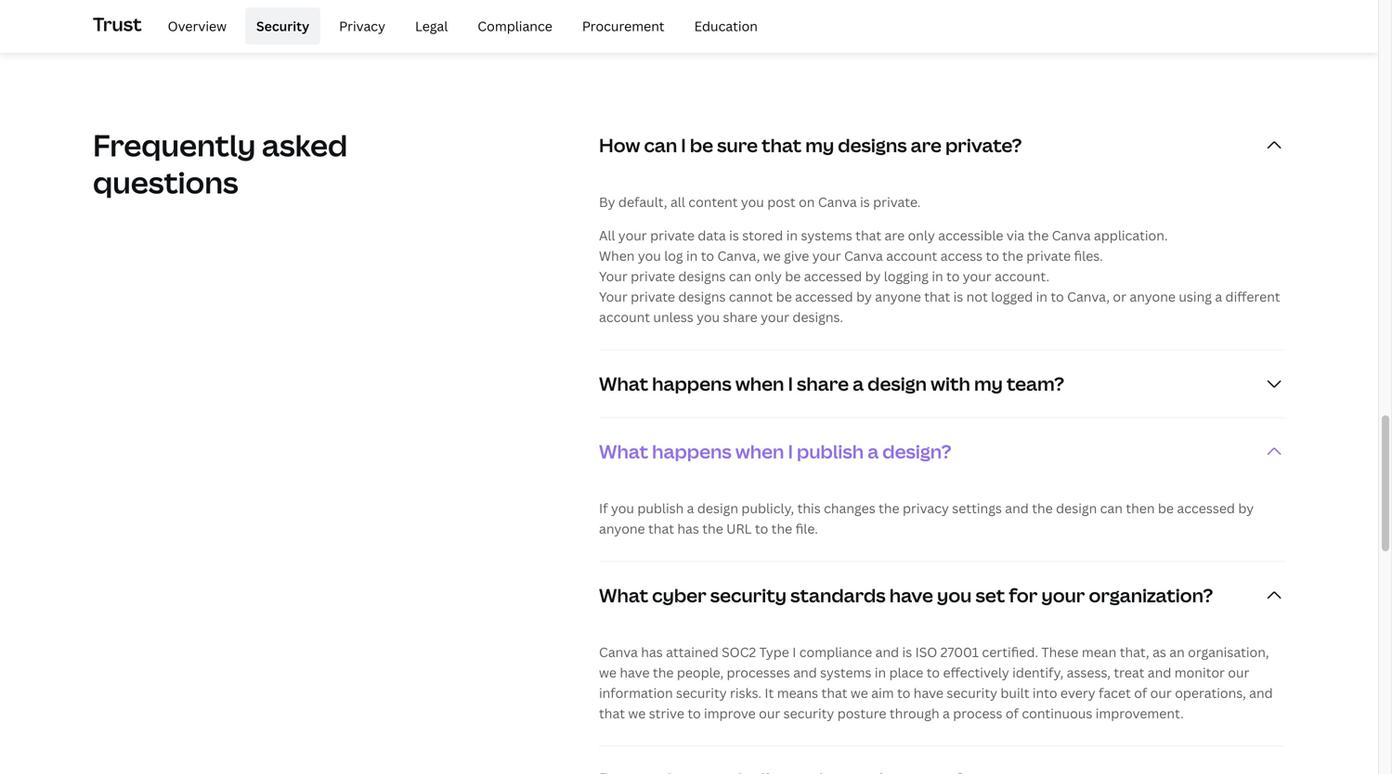 Task type: vqa. For each thing, say whether or not it's contained in the screenshot.
What cyber security standards have you set for your organization? dropdown button
yes



Task type: locate. For each thing, give the bounding box(es) containing it.
the left url
[[702, 520, 723, 538]]

private.
[[873, 193, 921, 211]]

accessed
[[804, 267, 862, 285], [795, 288, 853, 305], [1177, 500, 1235, 517]]

frequently
[[93, 125, 256, 165]]

1 vertical spatial has
[[641, 644, 663, 661]]

2 happens from the top
[[652, 439, 732, 464]]

1 vertical spatial have
[[620, 664, 650, 682]]

2 when from the top
[[735, 439, 784, 464]]

we down information
[[628, 705, 646, 722]]

1 horizontal spatial publish
[[797, 439, 864, 464]]

menu bar
[[149, 7, 769, 45]]

that up cyber
[[648, 520, 674, 538]]

a inside if you publish a design publicly, this changes the privacy settings and the design can then be accessed by anyone that has the url to the file.
[[687, 500, 694, 517]]

that up posture
[[822, 684, 847, 702]]

designs.
[[793, 308, 843, 326]]

how can i be sure that my designs are private?
[[599, 132, 1022, 158]]

1 vertical spatial account
[[599, 308, 650, 326]]

designs up "private."
[[838, 132, 907, 158]]

you right if
[[611, 500, 634, 517]]

happens down unless at left top
[[652, 371, 732, 397]]

1 horizontal spatial share
[[797, 371, 849, 397]]

i inside canva has attained soc2 type i compliance and is iso 27001 certified. these mean that, as an organisation, we have the people, processes and systems in place to effectively identify, assess, treat and monitor our information security risks. it means that we aim to have security built into every facet of our operations, and that we strive to improve our security posture through a process of continuous improvement.
[[792, 644, 796, 661]]

only
[[908, 227, 935, 244], [755, 267, 782, 285]]

accessed down give
[[804, 267, 862, 285]]

you
[[741, 193, 764, 211], [638, 247, 661, 265], [697, 308, 720, 326], [611, 500, 634, 517], [937, 583, 972, 608]]

2 what from the top
[[599, 439, 648, 464]]

files.
[[1074, 247, 1103, 265]]

is left "private."
[[860, 193, 870, 211]]

systems inside canva has attained soc2 type i compliance and is iso 27001 certified. these mean that, as an organisation, we have the people, processes and systems in place to effectively identify, assess, treat and monitor our information security risks. it means that we aim to have security built into every facet of our operations, and that we strive to improve our security posture through a process of continuous improvement.
[[820, 664, 872, 682]]

our
[[1228, 664, 1250, 682], [1150, 684, 1172, 702], [759, 705, 780, 722]]

0 vertical spatial are
[[911, 132, 942, 158]]

anyone inside if you publish a design publicly, this changes the privacy settings and the design can then be accessed by anyone that has the url to the file.
[[599, 520, 645, 538]]

a inside canva has attained soc2 type i compliance and is iso 27001 certified. these mean that, as an organisation, we have the people, processes and systems in place to effectively identify, assess, treat and monitor our information security risks. it means that we aim to have security built into every facet of our operations, and that we strive to improve our security posture through a process of continuous improvement.
[[943, 705, 950, 722]]

canva, down the "stored"
[[717, 247, 760, 265]]

1 vertical spatial can
[[729, 267, 752, 285]]

publish right if
[[637, 500, 684, 517]]

we up posture
[[851, 684, 868, 702]]

default,
[[618, 193, 667, 211]]

0 horizontal spatial canva,
[[717, 247, 760, 265]]

0 vertical spatial by
[[865, 267, 881, 285]]

and
[[1005, 500, 1029, 517], [875, 644, 899, 661], [793, 664, 817, 682], [1148, 664, 1171, 682], [1249, 684, 1273, 702]]

what for what happens when i share a design with my team?
[[599, 371, 648, 397]]

type
[[759, 644, 789, 661]]

is left iso on the right of page
[[902, 644, 912, 661]]

can up cannot
[[729, 267, 752, 285]]

0 vertical spatial have
[[889, 583, 933, 608]]

canva, left or at the top right
[[1067, 288, 1110, 305]]

share
[[723, 308, 758, 326], [797, 371, 849, 397]]

what inside 'dropdown button'
[[599, 583, 648, 608]]

anyone down logging
[[875, 288, 921, 305]]

is inside canva has attained soc2 type i compliance and is iso 27001 certified. these mean that, as an organisation, we have the people, processes and systems in place to effectively identify, assess, treat and monitor our information security risks. it means that we aim to have security built into every facet of our operations, and that we strive to improve our security posture through a process of continuous improvement.
[[902, 644, 912, 661]]

1 vertical spatial publish
[[637, 500, 684, 517]]

a left publicly,
[[687, 500, 694, 517]]

is
[[860, 193, 870, 211], [729, 227, 739, 244], [953, 288, 963, 305], [902, 644, 912, 661]]

1 vertical spatial my
[[974, 371, 1003, 397]]

0 vertical spatial my
[[805, 132, 834, 158]]

frequently asked questions
[[93, 125, 348, 202]]

systems up give
[[801, 227, 852, 244]]

systems down the compliance
[[820, 664, 872, 682]]

it
[[765, 684, 774, 702]]

an
[[1170, 644, 1185, 661]]

only down "private."
[[908, 227, 935, 244]]

be left sure
[[690, 132, 713, 158]]

account left unless at left top
[[599, 308, 650, 326]]

that right sure
[[762, 132, 802, 158]]

2 horizontal spatial anyone
[[1130, 288, 1176, 305]]

0 vertical spatial systems
[[801, 227, 852, 244]]

1 vertical spatial designs
[[678, 267, 726, 285]]

what inside dropdown button
[[599, 371, 648, 397]]

design inside dropdown button
[[868, 371, 927, 397]]

private up unless at left top
[[631, 288, 675, 305]]

security
[[710, 583, 787, 608], [676, 684, 727, 702], [947, 684, 997, 702], [784, 705, 834, 722]]

in right "log"
[[686, 247, 698, 265]]

0 vertical spatial publish
[[797, 439, 864, 464]]

0 vertical spatial has
[[677, 520, 699, 538]]

have up information
[[620, 664, 650, 682]]

0 vertical spatial share
[[723, 308, 758, 326]]

information
[[599, 684, 673, 702]]

can right how
[[644, 132, 677, 158]]

1 vertical spatial happens
[[652, 439, 732, 464]]

happens inside dropdown button
[[652, 371, 732, 397]]

share down cannot
[[723, 308, 758, 326]]

has inside canva has attained soc2 type i compliance and is iso 27001 certified. these mean that, as an organisation, we have the people, processes and systems in place to effectively identify, assess, treat and monitor our information security risks. it means that we aim to have security built into every facet of our operations, and that we strive to improve our security posture through a process of continuous improvement.
[[641, 644, 663, 661]]

you left set
[[937, 583, 972, 608]]

0 vertical spatial of
[[1134, 684, 1147, 702]]

account.
[[995, 267, 1050, 285]]

the right via
[[1028, 227, 1049, 244]]

account up logging
[[886, 247, 937, 265]]

happens
[[652, 371, 732, 397], [652, 439, 732, 464]]

design up url
[[697, 500, 738, 517]]

overview
[[168, 17, 227, 35]]

2 your from the top
[[599, 288, 628, 305]]

your right the for
[[1042, 583, 1085, 608]]

0 horizontal spatial publish
[[637, 500, 684, 517]]

are
[[911, 132, 942, 158], [885, 227, 905, 244]]

2 vertical spatial accessed
[[1177, 500, 1235, 517]]

anyone down if
[[599, 520, 645, 538]]

your right all
[[618, 227, 647, 244]]

has left attained
[[641, 644, 663, 661]]

privacy
[[339, 17, 385, 35]]

private?
[[945, 132, 1022, 158]]

0 horizontal spatial are
[[885, 227, 905, 244]]

security down people,
[[676, 684, 727, 702]]

unless
[[653, 308, 694, 326]]

into
[[1033, 684, 1057, 702]]

0 horizontal spatial share
[[723, 308, 758, 326]]

happens inside dropdown button
[[652, 439, 732, 464]]

security down the means
[[784, 705, 834, 722]]

1 horizontal spatial are
[[911, 132, 942, 158]]

design?
[[883, 439, 951, 464]]

in up aim
[[875, 664, 886, 682]]

1 horizontal spatial my
[[974, 371, 1003, 397]]

questions
[[93, 162, 238, 202]]

1 happens from the top
[[652, 371, 732, 397]]

1 vertical spatial canva,
[[1067, 288, 1110, 305]]

can inside all your private data is stored in systems that are only accessible via the canva application. when you log in to canva, we give your canva account access to the private files. your private designs can only be accessed by logging in to your account. your private designs cannot be accessed by anyone that is not logged in to canva, or anyone using a different account unless you share your designs.
[[729, 267, 752, 285]]

file.
[[796, 520, 818, 538]]

by
[[865, 267, 881, 285], [856, 288, 872, 305], [1238, 500, 1254, 517]]

if you publish a design publicly, this changes the privacy settings and the design can then be accessed by anyone that has the url to the file.
[[599, 500, 1254, 538]]

1 horizontal spatial of
[[1134, 684, 1147, 702]]

that down "private."
[[856, 227, 882, 244]]

share inside all your private data is stored in systems that are only accessible via the canva application. when you log in to canva, we give your canva account access to the private files. your private designs can only be accessed by logging in to your account. your private designs cannot be accessed by anyone that is not logged in to canva, or anyone using a different account unless you share your designs.
[[723, 308, 758, 326]]

0 vertical spatial your
[[599, 267, 628, 285]]

a right the using
[[1215, 288, 1222, 305]]

anyone right or at the top right
[[1130, 288, 1176, 305]]

i
[[681, 132, 686, 158], [788, 371, 793, 397], [788, 439, 793, 464], [792, 644, 796, 661]]

2 vertical spatial what
[[599, 583, 648, 608]]

1 vertical spatial what
[[599, 439, 648, 464]]

0 horizontal spatial only
[[755, 267, 782, 285]]

designs down "log"
[[678, 267, 726, 285]]

accessible
[[938, 227, 1003, 244]]

1 vertical spatial share
[[797, 371, 849, 397]]

1 horizontal spatial only
[[908, 227, 935, 244]]

2 horizontal spatial can
[[1100, 500, 1123, 517]]

canva has attained soc2 type i compliance and is iso 27001 certified. these mean that, as an organisation, we have the people, processes and systems in place to effectively identify, assess, treat and monitor our information security risks. it means that we aim to have security built into every facet of our operations, and that we strive to improve our security posture through a process of continuous improvement.
[[599, 644, 1273, 722]]

what happens when i share a design with my team?
[[599, 371, 1064, 397]]

organisation,
[[1188, 644, 1269, 661]]

and right "settings"
[[1005, 500, 1029, 517]]

security
[[256, 17, 309, 35]]

to down 'data'
[[701, 247, 714, 265]]

0 vertical spatial what
[[599, 371, 648, 397]]

my right with
[[974, 371, 1003, 397]]

1 horizontal spatial has
[[677, 520, 699, 538]]

all
[[670, 193, 685, 211]]

has left url
[[677, 520, 699, 538]]

1 vertical spatial when
[[735, 439, 784, 464]]

to down place
[[897, 684, 911, 702]]

for
[[1009, 583, 1038, 608]]

the inside canva has attained soc2 type i compliance and is iso 27001 certified. these mean that, as an organisation, we have the people, processes and systems in place to effectively identify, assess, treat and monitor our information security risks. it means that we aim to have security built into every facet of our operations, and that we strive to improve our security posture through a process of continuous improvement.
[[653, 664, 674, 682]]

in right logging
[[932, 267, 943, 285]]

0 horizontal spatial anyone
[[599, 520, 645, 538]]

what inside dropdown button
[[599, 439, 648, 464]]

when inside dropdown button
[[735, 371, 784, 397]]

0 vertical spatial our
[[1228, 664, 1250, 682]]

to down publicly,
[[755, 520, 768, 538]]

0 vertical spatial can
[[644, 132, 677, 158]]

if
[[599, 500, 608, 517]]

when for share
[[735, 371, 784, 397]]

of
[[1134, 684, 1147, 702], [1006, 705, 1019, 722]]

every
[[1061, 684, 1096, 702]]

when up what happens when i publish a design?
[[735, 371, 784, 397]]

you left 'post' in the top of the page
[[741, 193, 764, 211]]

designs up unless at left top
[[678, 288, 726, 305]]

are left private?
[[911, 132, 942, 158]]

have up iso on the right of page
[[889, 583, 933, 608]]

private up account. on the right top
[[1026, 247, 1071, 265]]

the
[[1028, 227, 1049, 244], [1002, 247, 1023, 265], [879, 500, 900, 517], [1032, 500, 1053, 517], [702, 520, 723, 538], [771, 520, 792, 538], [653, 664, 674, 682]]

security inside the what cyber security standards have you set for your organization? 'dropdown button'
[[710, 583, 787, 608]]

overview link
[[157, 7, 238, 45]]

1 horizontal spatial canva,
[[1067, 288, 1110, 305]]

my up on at the right
[[805, 132, 834, 158]]

trust
[[93, 11, 142, 36]]

access
[[941, 247, 983, 265]]

has inside if you publish a design publicly, this changes the privacy settings and the design can then be accessed by anyone that has the url to the file.
[[677, 520, 699, 538]]

to
[[701, 247, 714, 265], [986, 247, 999, 265], [946, 267, 960, 285], [1051, 288, 1064, 305], [755, 520, 768, 538], [927, 664, 940, 682], [897, 684, 911, 702], [688, 705, 701, 722]]

2 vertical spatial by
[[1238, 500, 1254, 517]]

in down account. on the right top
[[1036, 288, 1048, 305]]

you inside if you publish a design publicly, this changes the privacy settings and the design can then be accessed by anyone that has the url to the file.
[[611, 500, 634, 517]]

1 when from the top
[[735, 371, 784, 397]]

0 vertical spatial when
[[735, 371, 784, 397]]

canva down "private."
[[844, 247, 883, 265]]

you right unless at left top
[[697, 308, 720, 326]]

a left design?
[[868, 439, 879, 464]]

1 vertical spatial your
[[599, 288, 628, 305]]

accessed up 'designs.'
[[795, 288, 853, 305]]

1 vertical spatial are
[[885, 227, 905, 244]]

1 horizontal spatial anyone
[[875, 288, 921, 305]]

canva up information
[[599, 644, 638, 661]]

can left 'then'
[[1100, 500, 1123, 517]]

private up "log"
[[650, 227, 695, 244]]

design left 'then'
[[1056, 500, 1097, 517]]

0 horizontal spatial can
[[644, 132, 677, 158]]

0 vertical spatial designs
[[838, 132, 907, 158]]

accessed right 'then'
[[1177, 500, 1235, 517]]

in
[[786, 227, 798, 244], [686, 247, 698, 265], [932, 267, 943, 285], [1036, 288, 1048, 305], [875, 664, 886, 682]]

our down it
[[759, 705, 780, 722]]

when inside dropdown button
[[735, 439, 784, 464]]

1 horizontal spatial design
[[868, 371, 927, 397]]

has
[[677, 520, 699, 538], [641, 644, 663, 661]]

2 vertical spatial our
[[759, 705, 780, 722]]

of down built
[[1006, 705, 1019, 722]]

1 vertical spatial accessed
[[795, 288, 853, 305]]

private
[[650, 227, 695, 244], [1026, 247, 1071, 265], [631, 267, 675, 285], [631, 288, 675, 305]]

procurement link
[[571, 7, 676, 45]]

share down 'designs.'
[[797, 371, 849, 397]]

logging
[[884, 267, 929, 285]]

0 vertical spatial only
[[908, 227, 935, 244]]

be
[[690, 132, 713, 158], [785, 267, 801, 285], [776, 288, 792, 305], [1158, 500, 1174, 517]]

i right type
[[792, 644, 796, 661]]

security link
[[245, 7, 321, 45]]

your
[[618, 227, 647, 244], [812, 247, 841, 265], [963, 267, 992, 285], [761, 308, 789, 326], [1042, 583, 1085, 608]]

i up publicly,
[[788, 439, 793, 464]]

have up through
[[914, 684, 944, 702]]

share inside dropdown button
[[797, 371, 849, 397]]

what for what happens when i publish a design?
[[599, 439, 648, 464]]

1 vertical spatial our
[[1150, 684, 1172, 702]]

1 horizontal spatial our
[[1150, 684, 1172, 702]]

2 vertical spatial can
[[1100, 500, 1123, 517]]

a left with
[[853, 371, 864, 397]]

when for publish
[[735, 439, 784, 464]]

what for what cyber security standards have you set for your organization?
[[599, 583, 648, 608]]

only up cannot
[[755, 267, 782, 285]]

0 horizontal spatial our
[[759, 705, 780, 722]]

what happens when i share a design with my team? button
[[599, 351, 1285, 417]]

0 vertical spatial happens
[[652, 371, 732, 397]]

our down organisation,
[[1228, 664, 1250, 682]]

education
[[694, 17, 758, 35]]

1 vertical spatial systems
[[820, 664, 872, 682]]

are down "private."
[[885, 227, 905, 244]]

to right logged
[[1051, 288, 1064, 305]]

1 vertical spatial only
[[755, 267, 782, 285]]

systems
[[801, 227, 852, 244], [820, 664, 872, 682]]

privacy
[[903, 500, 949, 517]]

your
[[599, 267, 628, 285], [599, 288, 628, 305]]

to down accessible
[[986, 247, 999, 265]]

when up publicly,
[[735, 439, 784, 464]]

1 vertical spatial of
[[1006, 705, 1019, 722]]

1 horizontal spatial account
[[886, 247, 937, 265]]

we down the "stored"
[[763, 247, 781, 265]]

1 horizontal spatial can
[[729, 267, 752, 285]]

0 vertical spatial canva,
[[717, 247, 760, 265]]

1 what from the top
[[599, 371, 648, 397]]

certified.
[[982, 644, 1038, 661]]

education link
[[683, 7, 769, 45]]

can inside dropdown button
[[644, 132, 677, 158]]

0 horizontal spatial has
[[641, 644, 663, 661]]

3 what from the top
[[599, 583, 648, 608]]

we up information
[[599, 664, 617, 682]]



Task type: describe. For each thing, give the bounding box(es) containing it.
facet
[[1099, 684, 1131, 702]]

2 vertical spatial designs
[[678, 288, 726, 305]]

cyber
[[652, 583, 706, 608]]

your right give
[[812, 247, 841, 265]]

mean
[[1082, 644, 1117, 661]]

0 vertical spatial accessed
[[804, 267, 862, 285]]

give
[[784, 247, 809, 265]]

all
[[599, 227, 615, 244]]

and inside if you publish a design publicly, this changes the privacy settings and the design can then be accessed by anyone that has the url to the file.
[[1005, 500, 1029, 517]]

processes
[[727, 664, 790, 682]]

using
[[1179, 288, 1212, 305]]

be inside if you publish a design publicly, this changes the privacy settings and the design can then be accessed by anyone that has the url to the file.
[[1158, 500, 1174, 517]]

legal
[[415, 17, 448, 35]]

2 horizontal spatial our
[[1228, 664, 1250, 682]]

are inside all your private data is stored in systems that are only accessible via the canva application. when you log in to canva, we give your canva account access to the private files. your private designs can only be accessed by logging in to your account. your private designs cannot be accessed by anyone that is not logged in to canva, or anyone using a different account unless you share your designs.
[[885, 227, 905, 244]]

is right 'data'
[[729, 227, 739, 244]]

legal link
[[404, 7, 459, 45]]

and right the operations,
[[1249, 684, 1273, 702]]

that inside dropdown button
[[762, 132, 802, 158]]

process
[[953, 705, 1003, 722]]

menu bar containing overview
[[149, 7, 769, 45]]

what cyber security standards have you set for your organization? button
[[599, 562, 1285, 629]]

procurement
[[582, 17, 665, 35]]

logged
[[991, 288, 1033, 305]]

0 horizontal spatial my
[[805, 132, 834, 158]]

you inside the what cyber security standards have you set for your organization? 'dropdown button'
[[937, 583, 972, 608]]

built
[[1001, 684, 1029, 702]]

to down iso on the right of page
[[927, 664, 940, 682]]

i inside dropdown button
[[788, 439, 793, 464]]

improve
[[704, 705, 756, 722]]

cannot
[[729, 288, 773, 305]]

happens for what happens when i publish a design?
[[652, 439, 732, 464]]

and up the means
[[793, 664, 817, 682]]

operations,
[[1175, 684, 1246, 702]]

people,
[[677, 664, 724, 682]]

what happens when i publish a design?
[[599, 439, 951, 464]]

posture
[[837, 705, 886, 722]]

in up give
[[786, 227, 798, 244]]

publish inside if you publish a design publicly, this changes the privacy settings and the design can then be accessed by anyone that has the url to the file.
[[637, 500, 684, 517]]

and down as
[[1148, 664, 1171, 682]]

publicly,
[[742, 500, 794, 517]]

the right "settings"
[[1032, 500, 1053, 517]]

content
[[688, 193, 738, 211]]

soc2
[[722, 644, 756, 661]]

effectively
[[943, 664, 1009, 682]]

to right 'strive'
[[688, 705, 701, 722]]

all your private data is stored in systems that are only accessible via the canva application. when you log in to canva, we give your canva account access to the private files. your private designs can only be accessed by logging in to your account. your private designs cannot be accessed by anyone that is not logged in to canva, or anyone using a different account unless you share your designs.
[[599, 227, 1280, 326]]

systems inside all your private data is stored in systems that are only accessible via the canva application. when you log in to canva, we give your canva account access to the private files. your private designs can only be accessed by logging in to your account. your private designs cannot be accessed by anyone that is not logged in to canva, or anyone using a different account unless you share your designs.
[[801, 227, 852, 244]]

by default, all content you post on canva is private.
[[599, 193, 921, 211]]

i left sure
[[681, 132, 686, 158]]

log
[[664, 247, 683, 265]]

2 horizontal spatial design
[[1056, 500, 1097, 517]]

are inside dropdown button
[[911, 132, 942, 158]]

different
[[1226, 288, 1280, 305]]

set
[[976, 583, 1005, 608]]

your inside 'dropdown button'
[[1042, 583, 1085, 608]]

canva inside canva has attained soc2 type i compliance and is iso 27001 certified. these mean that, as an organisation, we have the people, processes and systems in place to effectively identify, assess, treat and monitor our information security risks. it means that we aim to have security built into every facet of our operations, and that we strive to improve our security posture through a process of continuous improvement.
[[599, 644, 638, 661]]

compliance
[[478, 17, 552, 35]]

happens for what happens when i share a design with my team?
[[652, 371, 732, 397]]

to down access
[[946, 267, 960, 285]]

private down "log"
[[631, 267, 675, 285]]

assess,
[[1067, 664, 1111, 682]]

a inside dropdown button
[[868, 439, 879, 464]]

that down information
[[599, 705, 625, 722]]

by inside if you publish a design publicly, this changes the privacy settings and the design can then be accessed by anyone that has the url to the file.
[[1238, 500, 1254, 517]]

how
[[599, 132, 640, 158]]

2 vertical spatial have
[[914, 684, 944, 702]]

publish inside dropdown button
[[797, 439, 864, 464]]

compliance
[[799, 644, 872, 661]]

canva up files.
[[1052, 227, 1091, 244]]

0 horizontal spatial account
[[599, 308, 650, 326]]

0 horizontal spatial design
[[697, 500, 738, 517]]

the down via
[[1002, 247, 1023, 265]]

0 horizontal spatial of
[[1006, 705, 1019, 722]]

a inside dropdown button
[[853, 371, 864, 397]]

url
[[726, 520, 752, 538]]

that down logging
[[924, 288, 950, 305]]

organization?
[[1089, 583, 1213, 608]]

privacy link
[[328, 7, 397, 45]]

a inside all your private data is stored in systems that are only accessible via the canva application. when you log in to canva, we give your canva account access to the private files. your private designs can only be accessed by logging in to your account. your private designs cannot be accessed by anyone that is not logged in to canva, or anyone using a different account unless you share your designs.
[[1215, 288, 1222, 305]]

security down effectively
[[947, 684, 997, 702]]

when
[[599, 247, 635, 265]]

compliance link
[[467, 7, 564, 45]]

or
[[1113, 288, 1127, 305]]

i up what happens when i publish a design?
[[788, 371, 793, 397]]

that inside if you publish a design publicly, this changes the privacy settings and the design can then be accessed by anyone that has the url to the file.
[[648, 520, 674, 538]]

to inside if you publish a design publicly, this changes the privacy settings and the design can then be accessed by anyone that has the url to the file.
[[755, 520, 768, 538]]

risks.
[[730, 684, 762, 702]]

what happens when i publish a design? button
[[599, 418, 1285, 485]]

and up place
[[875, 644, 899, 661]]

data
[[698, 227, 726, 244]]

team?
[[1007, 371, 1064, 397]]

via
[[1007, 227, 1025, 244]]

your down cannot
[[761, 308, 789, 326]]

by
[[599, 193, 615, 211]]

identify,
[[1012, 664, 1064, 682]]

improvement.
[[1096, 705, 1184, 722]]

treat
[[1114, 664, 1145, 682]]

canva right on at the right
[[818, 193, 857, 211]]

with
[[931, 371, 970, 397]]

on
[[799, 193, 815, 211]]

your up not
[[963, 267, 992, 285]]

this
[[797, 500, 821, 517]]

standards
[[790, 583, 886, 608]]

asked
[[262, 125, 348, 165]]

be inside dropdown button
[[690, 132, 713, 158]]

have inside the what cyber security standards have you set for your organization? 'dropdown button'
[[889, 583, 933, 608]]

settings
[[952, 500, 1002, 517]]

through
[[890, 705, 940, 722]]

27001
[[941, 644, 979, 661]]

accessed inside if you publish a design publicly, this changes the privacy settings and the design can then be accessed by anyone that has the url to the file.
[[1177, 500, 1235, 517]]

is left not
[[953, 288, 963, 305]]

application.
[[1094, 227, 1168, 244]]

not
[[967, 288, 988, 305]]

attained
[[666, 644, 719, 661]]

designs inside dropdown button
[[838, 132, 907, 158]]

the down publicly,
[[771, 520, 792, 538]]

monitor
[[1175, 664, 1225, 682]]

we inside all your private data is stored in systems that are only accessible via the canva application. when you log in to canva, we give your canva account access to the private files. your private designs can only be accessed by logging in to your account. your private designs cannot be accessed by anyone that is not logged in to canva, or anyone using a different account unless you share your designs.
[[763, 247, 781, 265]]

changes
[[824, 500, 875, 517]]

continuous
[[1022, 705, 1092, 722]]

in inside canva has attained soc2 type i compliance and is iso 27001 certified. these mean that, as an organisation, we have the people, processes and systems in place to effectively identify, assess, treat and monitor our information security risks. it means that we aim to have security built into every facet of our operations, and that we strive to improve our security posture through a process of continuous improvement.
[[875, 664, 886, 682]]

post
[[767, 193, 796, 211]]

that,
[[1120, 644, 1149, 661]]

aim
[[871, 684, 894, 702]]

what cyber security standards have you set for your organization?
[[599, 583, 1213, 608]]

strive
[[649, 705, 684, 722]]

you left "log"
[[638, 247, 661, 265]]

as
[[1153, 644, 1166, 661]]

be right cannot
[[776, 288, 792, 305]]

be down give
[[785, 267, 801, 285]]

1 your from the top
[[599, 267, 628, 285]]

can inside if you publish a design publicly, this changes the privacy settings and the design can then be accessed by anyone that has the url to the file.
[[1100, 500, 1123, 517]]

then
[[1126, 500, 1155, 517]]

means
[[777, 684, 818, 702]]

the left privacy
[[879, 500, 900, 517]]

sure
[[717, 132, 758, 158]]

place
[[889, 664, 924, 682]]

0 vertical spatial account
[[886, 247, 937, 265]]

1 vertical spatial by
[[856, 288, 872, 305]]

stored
[[742, 227, 783, 244]]



